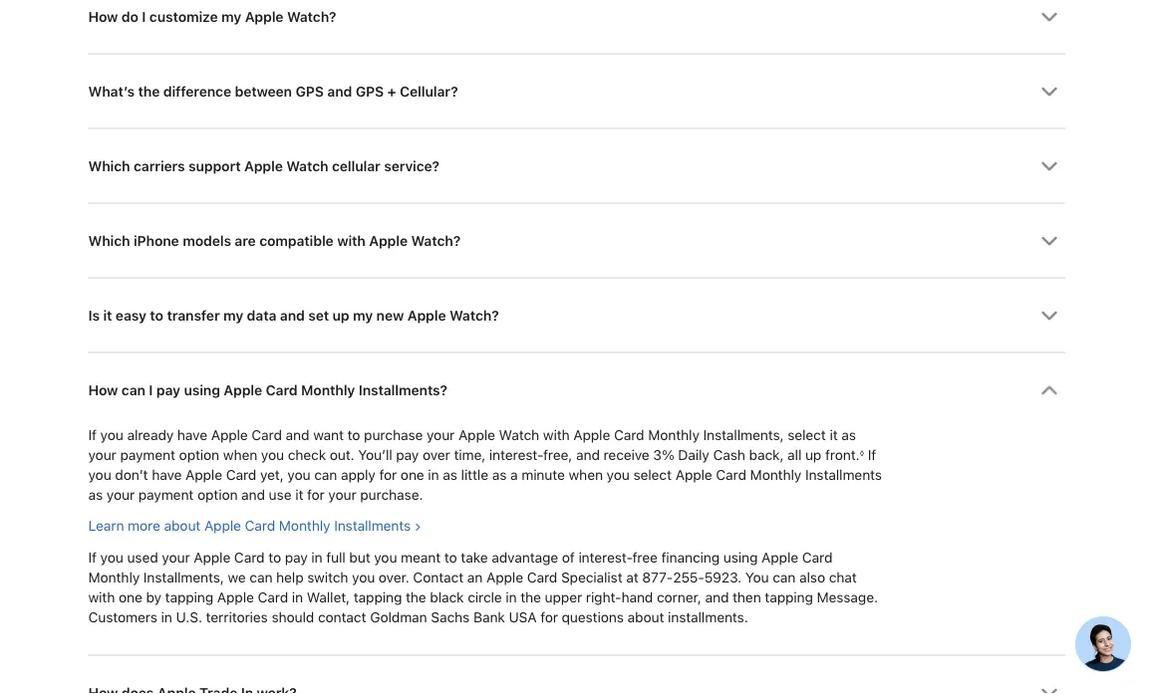 Task type: vqa. For each thing, say whether or not it's contained in the screenshot.
the apple inside the Manage Your Apple ID link
no



Task type: locate. For each thing, give the bounding box(es) containing it.
pay down purchase
[[396, 447, 419, 464]]

1 horizontal spatial i
[[149, 382, 153, 399]]

out.
[[330, 447, 354, 464]]

for up purchase.
[[379, 467, 397, 484]]

1 horizontal spatial gps
[[355, 83, 384, 100]]

installments,
[[703, 427, 784, 444], [143, 569, 224, 586]]

cellular
[[332, 157, 380, 174]]

my right the customize at the left
[[221, 8, 241, 25]]

2 vertical spatial pay
[[285, 549, 308, 566]]

1 vertical spatial when
[[569, 467, 603, 484]]

0 vertical spatial pay
[[156, 382, 180, 399]]

2 tapping from the left
[[353, 589, 402, 606]]

for inside if you used your apple card to pay in full but you meant to take advantage of interest-free financing using apple card monthly installments, we can help switch you over. contact an apple card specialist at 877-255-5923. you can also chat with one by tapping apple card in wallet, tapping the black circle in the upper right-hand corner, and then tapping message. customers in u.s. territories should contact goldman sachs bank usa for questions about installments.
[[540, 609, 558, 626]]

1 vertical spatial it
[[830, 427, 838, 444]]

up inside dropdown button
[[332, 307, 349, 324]]

2 vertical spatial if
[[88, 549, 97, 566]]

if for if you don't have apple card yet, you can apply for one in as little as a minute when you select apple card monthly installments as your payment option and use it for your purchase.
[[868, 447, 876, 464]]

message.
[[817, 589, 878, 606]]

which carriers support apple watch cellular service? button
[[88, 129, 1065, 203]]

when inside if you don't have apple card yet, you can apply for one in as little as a minute when you select apple card monthly installments as your payment option and use it for your purchase.
[[569, 467, 603, 484]]

0 vertical spatial option
[[179, 447, 219, 464]]

have right don't
[[152, 467, 182, 484]]

0 vertical spatial watch
[[286, 157, 328, 174]]

up inside if you already have apple card and want to purchase your apple watch with apple card monthly installments, select it as your payment option when you check out. you'll pay over time, interest-free, and receive 3% daily cash back, all up front. ◊
[[805, 447, 821, 464]]

card up check at bottom left
[[266, 382, 298, 399]]

one up purchase.
[[400, 467, 424, 484]]

1 horizontal spatial it
[[295, 487, 303, 504]]

the inside dropdown button
[[138, 83, 160, 100]]

0 vertical spatial select
[[787, 427, 826, 444]]

1 vertical spatial for
[[307, 487, 325, 504]]

interest- inside if you already have apple card and want to purchase your apple watch with apple card monthly installments, select it as your payment option when you check out. you'll pay over time, interest-free, and receive 3% daily cash back, all up front. ◊
[[489, 447, 543, 464]]

with up free,
[[543, 427, 570, 444]]

check
[[288, 447, 326, 464]]

as up the learn
[[88, 487, 103, 504]]

i inside dropdown button
[[142, 8, 146, 25]]

0 horizontal spatial for
[[307, 487, 325, 504]]

1 gps from the left
[[295, 83, 324, 100]]

can up the already
[[121, 382, 145, 399]]

0 vertical spatial for
[[379, 467, 397, 484]]

monthly
[[301, 382, 355, 399], [648, 427, 699, 444], [750, 467, 801, 484], [279, 518, 330, 535], [88, 569, 140, 586]]

payment inside if you don't have apple card yet, you can apply for one in as little as a minute when you select apple card monthly installments as your payment option and use it for your purchase.
[[138, 487, 194, 504]]

your inside if you used your apple card to pay in full but you meant to take advantage of interest-free financing using apple card monthly installments, we can help switch you over. contact an apple card specialist at 877-255-5923. you can also chat with one by tapping apple card in wallet, tapping the black circle in the upper right-hand corner, and then tapping message. customers in u.s. territories should contact goldman sachs bank usa for questions about installments.
[[162, 549, 190, 566]]

minute
[[521, 467, 565, 484]]

0 vertical spatial payment
[[120, 447, 175, 464]]

the right what's
[[138, 83, 160, 100]]

gps
[[295, 83, 324, 100], [355, 83, 384, 100]]

have right the already
[[177, 427, 207, 444]]

1 vertical spatial one
[[119, 589, 142, 606]]

how inside dropdown button
[[88, 8, 118, 25]]

goldman
[[370, 609, 427, 626]]

1 vertical spatial using
[[723, 549, 758, 566]]

0 horizontal spatial one
[[119, 589, 142, 606]]

usa
[[509, 609, 537, 626]]

1 vertical spatial interest-
[[578, 549, 632, 566]]

installments?
[[358, 382, 447, 399]]

2 vertical spatial for
[[540, 609, 558, 626]]

one up customers
[[119, 589, 142, 606]]

watch up a
[[499, 427, 539, 444]]

you
[[745, 569, 769, 586]]

0 horizontal spatial when
[[223, 447, 257, 464]]

chevrondown image inside which iphone models are compatible with apple watch? dropdown button
[[1041, 233, 1058, 250]]

if inside if you don't have apple card yet, you can apply for one in as little as a minute when you select apple card monthly installments as your payment option and use it for your purchase.
[[868, 447, 876, 464]]

1 vertical spatial select
[[633, 467, 672, 484]]

don't
[[115, 467, 148, 484]]

it right is
[[103, 307, 112, 324]]

0 vertical spatial one
[[400, 467, 424, 484]]

0 vertical spatial using
[[184, 382, 220, 399]]

using down 'transfer'
[[184, 382, 220, 399]]

daily
[[678, 447, 709, 464]]

customize
[[149, 8, 218, 25]]

the up 'usa' on the bottom
[[520, 589, 541, 606]]

1 vertical spatial how
[[88, 382, 118, 399]]

when inside if you already have apple card and want to purchase your apple watch with apple card monthly installments, select it as your payment option when you check out. you'll pay over time, interest-free, and receive 3% daily cash back, all up front. ◊
[[223, 447, 257, 464]]

apple
[[245, 8, 283, 25], [244, 157, 283, 174], [369, 232, 408, 249], [407, 307, 446, 324], [224, 382, 262, 399], [211, 427, 248, 444], [458, 427, 495, 444], [573, 427, 610, 444], [185, 467, 222, 484], [675, 467, 712, 484], [204, 518, 241, 535], [194, 549, 230, 566], [761, 549, 798, 566], [486, 569, 523, 586], [217, 589, 254, 606]]

0 vertical spatial i
[[142, 8, 146, 25]]

1 horizontal spatial tapping
[[353, 589, 402, 606]]

monthly inside if you used your apple card to pay in full but you meant to take advantage of interest-free financing using apple card monthly installments, we can help switch you over. contact an apple card specialist at 877-255-5923. you can also chat with one by tapping apple card in wallet, tapping the black circle in the upper right-hand corner, and then tapping message. customers in u.s. territories should contact goldman sachs bank usa for questions about installments.
[[88, 569, 140, 586]]

0 horizontal spatial with
[[88, 589, 115, 606]]

apple inside how do i customize my apple watch? dropdown button
[[245, 8, 283, 25]]

1 horizontal spatial about
[[627, 609, 664, 626]]

1 vertical spatial chevrondown image
[[1041, 158, 1058, 175]]

1 horizontal spatial using
[[723, 549, 758, 566]]

how for how do i customize my apple watch?
[[88, 8, 118, 25]]

of
[[562, 549, 575, 566]]

carriers
[[133, 157, 185, 174]]

1 vertical spatial with
[[543, 427, 570, 444]]

sachs
[[431, 609, 470, 626]]

bank
[[473, 609, 505, 626]]

0 horizontal spatial tapping
[[165, 589, 213, 606]]

with right compatible in the top left of the page
[[337, 232, 365, 249]]

0 horizontal spatial gps
[[295, 83, 324, 100]]

chevrondown image for which carriers support apple watch cellular service?
[[1041, 158, 1058, 175]]

2 horizontal spatial tapping
[[765, 589, 813, 606]]

2 gps from the left
[[355, 83, 384, 100]]

if down the learn
[[88, 549, 97, 566]]

2 chevrondown image from the top
[[1041, 158, 1058, 175]]

1 horizontal spatial interest-
[[578, 549, 632, 566]]

corner,
[[657, 589, 701, 606]]

should
[[271, 609, 314, 626]]

by
[[146, 589, 161, 606]]

0 horizontal spatial select
[[633, 467, 672, 484]]

3 chevrondown image from the top
[[1041, 307, 1058, 324]]

3 chevrondown image from the top
[[1041, 382, 1058, 399]]

pay up help at left bottom
[[285, 549, 308, 566]]

installments down front. on the right
[[805, 467, 882, 484]]

1 vertical spatial up
[[805, 447, 821, 464]]

1 horizontal spatial installments,
[[703, 427, 784, 444]]

apply
[[341, 467, 375, 484]]

0 vertical spatial about
[[164, 518, 201, 535]]

i for can
[[149, 382, 153, 399]]

tapping down also
[[765, 589, 813, 606]]

0 vertical spatial when
[[223, 447, 257, 464]]

if inside if you used your apple card to pay in full but you meant to take advantage of interest-free financing using apple card monthly installments, we can help switch you over. contact an apple card specialist at 877-255-5923. you can also chat with one by tapping apple card in wallet, tapping the black circle in the upper right-hand corner, and then tapping message. customers in u.s. territories should contact goldman sachs bank usa for questions about installments.
[[88, 549, 97, 566]]

in left u.s.
[[161, 609, 172, 626]]

monthly up want
[[301, 382, 355, 399]]

2 horizontal spatial pay
[[396, 447, 419, 464]]

service?
[[384, 157, 439, 174]]

0 vertical spatial with
[[337, 232, 365, 249]]

up
[[332, 307, 349, 324], [805, 447, 821, 464]]

0 vertical spatial watch?
[[287, 8, 336, 25]]

my
[[221, 8, 241, 25], [223, 307, 243, 324], [353, 307, 373, 324]]

have for already
[[177, 427, 207, 444]]

can down out.
[[314, 467, 337, 484]]

how down is
[[88, 382, 118, 399]]

to up help at left bottom
[[268, 549, 281, 566]]

0 vertical spatial installments,
[[703, 427, 784, 444]]

0 vertical spatial interest-
[[489, 447, 543, 464]]

can inside if you don't have apple card yet, you can apply for one in as little as a minute when you select apple card monthly installments as your payment option and use it for your purchase.
[[314, 467, 337, 484]]

2 how from the top
[[88, 382, 118, 399]]

using inside if you used your apple card to pay in full but you meant to take advantage of interest-free financing using apple card monthly installments, we can help switch you over. contact an apple card specialist at 877-255-5923. you can also chat with one by tapping apple card in wallet, tapping the black circle in the upper right-hand corner, and then tapping message. customers in u.s. territories should contact goldman sachs bank usa for questions about installments.
[[723, 549, 758, 566]]

as inside if you already have apple card and want to purchase your apple watch with apple card monthly installments, select it as your payment option when you check out. you'll pay over time, interest-free, and receive 3% daily cash back, all up front. ◊
[[841, 427, 856, 444]]

how do i customize my apple watch? button
[[88, 0, 1065, 53]]

select inside if you don't have apple card yet, you can apply for one in as little as a minute when you select apple card monthly installments as your payment option and use it for your purchase.
[[633, 467, 672, 484]]

take
[[461, 549, 488, 566]]

i up the already
[[149, 382, 153, 399]]

if left the already
[[88, 427, 97, 444]]

payment up more
[[138, 487, 194, 504]]

about down the hand
[[627, 609, 664, 626]]

1 vertical spatial installments
[[334, 518, 411, 535]]

learn
[[88, 518, 124, 535]]

chevrondown image inside what's the difference between gps and gps + cellular? dropdown button
[[1041, 83, 1058, 100]]

one inside if you don't have apple card yet, you can apply for one in as little as a minute when you select apple card monthly installments as your payment option and use it for your purchase.
[[400, 467, 424, 484]]

1 vertical spatial pay
[[396, 447, 419, 464]]

up right all
[[805, 447, 821, 464]]

monthly inside if you don't have apple card yet, you can apply for one in as little as a minute when you select apple card monthly installments as your payment option and use it for your purchase.
[[750, 467, 801, 484]]

0 horizontal spatial interest-
[[489, 447, 543, 464]]

1 vertical spatial watch
[[499, 427, 539, 444]]

5923.
[[704, 569, 741, 586]]

0 horizontal spatial about
[[164, 518, 201, 535]]

1 horizontal spatial one
[[400, 467, 424, 484]]

0 horizontal spatial using
[[184, 382, 220, 399]]

which for which iphone models are compatible with apple watch?
[[88, 232, 130, 249]]

select down 3%
[[633, 467, 672, 484]]

1 vertical spatial payment
[[138, 487, 194, 504]]

when left check at bottom left
[[223, 447, 257, 464]]

are
[[235, 232, 256, 249]]

as down over
[[443, 467, 457, 484]]

1 vertical spatial which
[[88, 232, 130, 249]]

1 vertical spatial i
[[149, 382, 153, 399]]

how left do
[[88, 8, 118, 25]]

select up all
[[787, 427, 826, 444]]

chevrondown image
[[1041, 8, 1058, 25], [1041, 158, 1058, 175], [1041, 382, 1058, 399]]

as up front. on the right
[[841, 427, 856, 444]]

interest- up specialist
[[578, 549, 632, 566]]

card up the we on the left of page
[[234, 549, 265, 566]]

1 how from the top
[[88, 8, 118, 25]]

the
[[138, 83, 160, 100], [406, 589, 426, 606], [520, 589, 541, 606]]

it up front. on the right
[[830, 427, 838, 444]]

in up 'usa' on the bottom
[[506, 589, 517, 606]]

yet,
[[260, 467, 284, 484]]

used
[[127, 549, 158, 566]]

transfer
[[167, 307, 220, 324]]

installments, up cash
[[703, 427, 784, 444]]

to
[[150, 307, 163, 324], [347, 427, 360, 444], [268, 549, 281, 566], [444, 549, 457, 566]]

1 vertical spatial if
[[868, 447, 876, 464]]

if inside if you already have apple card and want to purchase your apple watch with apple card monthly installments, select it as your payment option when you check out. you'll pay over time, interest-free, and receive 3% daily cash back, all up front. ◊
[[88, 427, 97, 444]]

as left a
[[492, 467, 507, 484]]

in down over
[[428, 467, 439, 484]]

list item containing how can i pay using apple card monthly installments?
[[88, 352, 1065, 655]]

chevrondown image inside which carriers support apple watch cellular service? dropdown button
[[1041, 158, 1058, 175]]

1 horizontal spatial select
[[787, 427, 826, 444]]

2 vertical spatial chevrondown image
[[1041, 382, 1058, 399]]

chevrondown image inside how can i pay using apple card monthly installments? dropdown button
[[1041, 382, 1058, 399]]

card down cash
[[716, 467, 746, 484]]

1 horizontal spatial with
[[337, 232, 365, 249]]

all
[[787, 447, 801, 464]]

for down upper
[[540, 609, 558, 626]]

more
[[128, 518, 160, 535]]

0 horizontal spatial pay
[[156, 382, 180, 399]]

between
[[235, 83, 292, 100]]

with up customers
[[88, 589, 115, 606]]

0 vertical spatial chevrondown image
[[1041, 8, 1058, 25]]

help
[[276, 569, 303, 586]]

as
[[841, 427, 856, 444], [443, 467, 457, 484], [492, 467, 507, 484], [88, 487, 103, 504]]

want
[[313, 427, 344, 444]]

in inside if you don't have apple card yet, you can apply for one in as little as a minute when you select apple card monthly installments as your payment option and use it for your purchase.
[[428, 467, 439, 484]]

1 vertical spatial installments,
[[143, 569, 224, 586]]

your
[[427, 427, 455, 444], [88, 447, 116, 464], [106, 487, 135, 504], [328, 487, 356, 504], [162, 549, 190, 566]]

back,
[[749, 447, 784, 464]]

using up you
[[723, 549, 758, 566]]

watch? right new in the left top of the page
[[449, 307, 499, 324]]

chevrondown image
[[1041, 83, 1058, 100], [1041, 233, 1058, 250], [1041, 307, 1058, 324], [1041, 685, 1058, 695]]

1 vertical spatial have
[[152, 467, 182, 484]]

financing
[[661, 549, 720, 566]]

support
[[188, 157, 241, 174]]

which left carriers
[[88, 157, 130, 174]]

and inside if you used your apple card to pay in full but you meant to take advantage of interest-free financing using apple card monthly installments, we can help switch you over. contact an apple card specialist at 877-255-5923. you can also chat with one by tapping apple card in wallet, tapping the black circle in the upper right-hand corner, and then tapping message. customers in u.s. territories should contact goldman sachs bank usa for questions about installments.
[[705, 589, 729, 606]]

contact
[[318, 609, 366, 626]]

pay inside if you already have apple card and want to purchase your apple watch with apple card monthly installments, select it as your payment option when you check out. you'll pay over time, interest-free, and receive 3% daily cash back, all up front. ◊
[[396, 447, 419, 464]]

chevrondown image inside 'is it easy to transfer my data and set up my new apple watch?' dropdown button
[[1041, 307, 1058, 324]]

how inside dropdown button
[[88, 382, 118, 399]]

have inside if you already have apple card and want to purchase your apple watch with apple card monthly installments, select it as your payment option when you check out. you'll pay over time, interest-free, and receive 3% daily cash back, all up front. ◊
[[177, 427, 207, 444]]

up right set
[[332, 307, 349, 324]]

watch left cellular
[[286, 157, 328, 174]]

1 tapping from the left
[[165, 589, 213, 606]]

can right you
[[773, 569, 796, 586]]

one
[[400, 467, 424, 484], [119, 589, 142, 606]]

but
[[349, 549, 370, 566]]

gps left +
[[355, 83, 384, 100]]

monthly down used
[[88, 569, 140, 586]]

watch inside if you already have apple card and want to purchase your apple watch with apple card monthly installments, select it as your payment option when you check out. you'll pay over time, interest-free, and receive 3% daily cash back, all up front. ◊
[[499, 427, 539, 444]]

2 horizontal spatial it
[[830, 427, 838, 444]]

0 horizontal spatial i
[[142, 8, 146, 25]]

your up over
[[427, 427, 455, 444]]

0 vertical spatial if
[[88, 427, 97, 444]]

about inside if you used your apple card to pay in full but you meant to take advantage of interest-free financing using apple card monthly installments, we can help switch you over. contact an apple card specialist at 877-255-5923. you can also chat with one by tapping apple card in wallet, tapping the black circle in the upper right-hand corner, and then tapping message. customers in u.s. territories should contact goldman sachs bank usa for questions about installments.
[[627, 609, 664, 626]]

have inside if you don't have apple card yet, you can apply for one in as little as a minute when you select apple card monthly installments as your payment option and use it for your purchase.
[[152, 467, 182, 484]]

0 horizontal spatial installments,
[[143, 569, 224, 586]]

2 chevrondown image from the top
[[1041, 233, 1058, 250]]

0 horizontal spatial it
[[103, 307, 112, 324]]

at
[[626, 569, 638, 586]]

0 vertical spatial up
[[332, 307, 349, 324]]

1 horizontal spatial watch
[[499, 427, 539, 444]]

chevrondown image inside how do i customize my apple watch? dropdown button
[[1041, 8, 1058, 25]]

learn more about apple card monthly installments link
[[88, 518, 421, 535]]

apple inside 'is it easy to transfer my data and set up my new apple watch?' dropdown button
[[407, 307, 446, 324]]

about right more
[[164, 518, 201, 535]]

1 vertical spatial about
[[627, 609, 664, 626]]

using
[[184, 382, 220, 399], [723, 549, 758, 566]]

installments up but
[[334, 518, 411, 535]]

and left use
[[241, 487, 265, 504]]

1 horizontal spatial up
[[805, 447, 821, 464]]

2 vertical spatial it
[[295, 487, 303, 504]]

to up contact
[[444, 549, 457, 566]]

about
[[164, 518, 201, 535], [627, 609, 664, 626]]

tapping up u.s.
[[165, 589, 213, 606]]

if right ◊
[[868, 447, 876, 464]]

◊
[[859, 448, 864, 458]]

2 horizontal spatial with
[[543, 427, 570, 444]]

which left iphone
[[88, 232, 130, 249]]

option inside if you don't have apple card yet, you can apply for one in as little as a minute when you select apple card monthly installments as your payment option and use it for your purchase.
[[197, 487, 238, 504]]

payment down the already
[[120, 447, 175, 464]]

installments, up by
[[143, 569, 224, 586]]

card
[[266, 382, 298, 399], [251, 427, 282, 444], [614, 427, 644, 444], [226, 467, 256, 484], [716, 467, 746, 484], [245, 518, 275, 535], [234, 549, 265, 566], [802, 549, 832, 566], [527, 569, 557, 586], [258, 589, 288, 606]]

0 vertical spatial how
[[88, 8, 118, 25]]

0 vertical spatial it
[[103, 307, 112, 324]]

installments, inside if you used your apple card to pay in full but you meant to take advantage of interest-free financing using apple card monthly installments, we can help switch you over. contact an apple card specialist at 877-255-5923. you can also chat with one by tapping apple card in wallet, tapping the black circle in the upper right-hand corner, and then tapping message. customers in u.s. territories should contact goldman sachs bank usa for questions about installments.
[[143, 569, 224, 586]]

you up the yet,
[[261, 447, 284, 464]]

black
[[430, 589, 464, 606]]

in
[[428, 467, 439, 484], [311, 549, 322, 566], [292, 589, 303, 606], [506, 589, 517, 606], [161, 609, 172, 626]]

1 chevrondown image from the top
[[1041, 8, 1058, 25]]

and inside if you don't have apple card yet, you can apply for one in as little as a minute when you select apple card monthly installments as your payment option and use it for your purchase.
[[241, 487, 265, 504]]

you left used
[[100, 549, 123, 566]]

it right use
[[295, 487, 303, 504]]

0 horizontal spatial up
[[332, 307, 349, 324]]

1 chevrondown image from the top
[[1041, 83, 1058, 100]]

monthly down use
[[279, 518, 330, 535]]

2 horizontal spatial for
[[540, 609, 558, 626]]

for right use
[[307, 487, 325, 504]]

watch? up what's the difference between gps and gps + cellular? on the left
[[287, 8, 336, 25]]

1 horizontal spatial when
[[569, 467, 603, 484]]

over
[[422, 447, 450, 464]]

is
[[88, 307, 100, 324]]

to up out.
[[347, 427, 360, 444]]

advantage
[[492, 549, 558, 566]]

tapping down over. at the bottom left of page
[[353, 589, 402, 606]]

set
[[308, 307, 329, 324]]

1 horizontal spatial for
[[379, 467, 397, 484]]

installments inside if you don't have apple card yet, you can apply for one in as little as a minute when you select apple card monthly installments as your payment option and use it for your purchase.
[[805, 467, 882, 484]]

2 which from the top
[[88, 232, 130, 249]]

2 horizontal spatial the
[[520, 589, 541, 606]]

interest- up a
[[489, 447, 543, 464]]

1 which from the top
[[88, 157, 130, 174]]

1 vertical spatial option
[[197, 487, 238, 504]]

list item
[[88, 352, 1065, 655]]

i right do
[[142, 8, 146, 25]]

can right the we on the left of page
[[249, 569, 272, 586]]

0 horizontal spatial watch
[[286, 157, 328, 174]]

your right used
[[162, 549, 190, 566]]

0 vertical spatial which
[[88, 157, 130, 174]]

1 horizontal spatial pay
[[285, 549, 308, 566]]

and down 5923.
[[705, 589, 729, 606]]

and left +
[[327, 83, 352, 100]]

1 vertical spatial watch?
[[411, 232, 460, 249]]

2 vertical spatial with
[[88, 589, 115, 606]]

for
[[379, 467, 397, 484], [307, 487, 325, 504], [540, 609, 558, 626]]

you
[[100, 427, 123, 444], [261, 447, 284, 464], [88, 467, 111, 484], [287, 467, 310, 484], [606, 467, 629, 484], [100, 549, 123, 566], [374, 549, 397, 566], [352, 569, 375, 586]]

1 horizontal spatial installments
[[805, 467, 882, 484]]

0 horizontal spatial the
[[138, 83, 160, 100]]

wallet,
[[307, 589, 350, 606]]

0 vertical spatial installments
[[805, 467, 882, 484]]

territories
[[206, 609, 268, 626]]

i inside dropdown button
[[149, 382, 153, 399]]

0 vertical spatial have
[[177, 427, 207, 444]]

meant
[[401, 549, 441, 566]]

option
[[179, 447, 219, 464], [197, 487, 238, 504]]

with
[[337, 232, 365, 249], [543, 427, 570, 444], [88, 589, 115, 606]]



Task type: describe. For each thing, give the bounding box(es) containing it.
cellular?
[[400, 83, 458, 100]]

you down but
[[352, 569, 375, 586]]

you up over. at the bottom left of page
[[374, 549, 397, 566]]

to inside if you already have apple card and want to purchase your apple watch with apple card monthly installments, select it as your payment option when you check out. you'll pay over time, interest-free, and receive 3% daily cash back, all up front. ◊
[[347, 427, 360, 444]]

it inside dropdown button
[[103, 307, 112, 324]]

and up check at bottom left
[[286, 427, 309, 444]]

it inside if you don't have apple card yet, you can apply for one in as little as a minute when you select apple card monthly installments as your payment option and use it for your purchase.
[[295, 487, 303, 504]]

data
[[247, 307, 276, 324]]

time,
[[454, 447, 485, 464]]

it inside if you already have apple card and want to purchase your apple watch with apple card monthly installments, select it as your payment option when you check out. you'll pay over time, interest-free, and receive 3% daily cash back, all up front. ◊
[[830, 427, 838, 444]]

an
[[467, 569, 483, 586]]

with inside if you already have apple card and want to purchase your apple watch with apple card monthly installments, select it as your payment option when you check out. you'll pay over time, interest-free, and receive 3% daily cash back, all up front. ◊
[[543, 427, 570, 444]]

front.
[[825, 447, 859, 464]]

card up the yet,
[[251, 427, 282, 444]]

have for don't
[[152, 467, 182, 484]]

contact
[[413, 569, 464, 586]]

how can i pay using apple card monthly installments?
[[88, 382, 447, 399]]

and right free,
[[576, 447, 600, 464]]

my inside how do i customize my apple watch? dropdown button
[[221, 8, 241, 25]]

also
[[799, 569, 825, 586]]

card down advantage
[[527, 569, 557, 586]]

your down apply
[[328, 487, 356, 504]]

iphone
[[133, 232, 179, 249]]

payment inside if you already have apple card and want to purchase your apple watch with apple card monthly installments, select it as your payment option when you check out. you'll pay over time, interest-free, and receive 3% daily cash back, all up front. ◊
[[120, 447, 175, 464]]

over.
[[379, 569, 409, 586]]

if you already have apple card and want to purchase your apple watch with apple card monthly installments, select it as your payment option when you check out. you'll pay over time, interest-free, and receive 3% daily cash back, all up front. ◊
[[88, 427, 864, 464]]

877-
[[642, 569, 673, 586]]

your up don't
[[88, 447, 116, 464]]

with inside if you used your apple card to pay in full but you meant to take advantage of interest-free financing using apple card monthly installments, we can help switch you over. contact an apple card specialist at 877-255-5923. you can also chat with one by tapping apple card in wallet, tapping the black circle in the upper right-hand corner, and then tapping message. customers in u.s. territories should contact goldman sachs bank usa for questions about installments.
[[88, 589, 115, 606]]

apple inside which iphone models are compatible with apple watch? dropdown button
[[369, 232, 408, 249]]

using inside dropdown button
[[184, 382, 220, 399]]

option inside if you already have apple card and want to purchase your apple watch with apple card monthly installments, select it as your payment option when you check out. you'll pay over time, interest-free, and receive 3% daily cash back, all up front. ◊
[[179, 447, 219, 464]]

difference
[[163, 83, 231, 100]]

if for if you used your apple card to pay in full but you meant to take advantage of interest-free financing using apple card monthly installments, we can help switch you over. contact an apple card specialist at 877-255-5923. you can also chat with one by tapping apple card in wallet, tapping the black circle in the upper right-hand corner, and then tapping message. customers in u.s. territories should contact goldman sachs bank usa for questions about installments.
[[88, 549, 97, 566]]

you down receive
[[606, 467, 629, 484]]

u.s.
[[176, 609, 202, 626]]

one inside if you used your apple card to pay in full but you meant to take advantage of interest-free financing using apple card monthly installments, we can help switch you over. contact an apple card specialist at 877-255-5923. you can also chat with one by tapping apple card in wallet, tapping the black circle in the upper right-hand corner, and then tapping message. customers in u.s. territories should contact goldman sachs bank usa for questions about installments.
[[119, 589, 142, 606]]

specialist
[[561, 569, 622, 586]]

what's the difference between gps and gps + cellular? button
[[88, 54, 1065, 128]]

apple inside how can i pay using apple card monthly installments? dropdown button
[[224, 382, 262, 399]]

a
[[510, 467, 518, 484]]

questions
[[562, 609, 624, 626]]

chevrondown image for what's the difference between gps and gps + cellular?
[[1041, 83, 1058, 100]]

is it easy to transfer my data and set up my new apple watch?
[[88, 307, 499, 324]]

card inside dropdown button
[[266, 382, 298, 399]]

we
[[228, 569, 246, 586]]

card left the yet,
[[226, 467, 256, 484]]

3 tapping from the left
[[765, 589, 813, 606]]

installments.
[[668, 609, 748, 626]]

what's
[[88, 83, 135, 100]]

chevrondown image for is it easy to transfer my data and set up my new apple watch?
[[1041, 307, 1058, 324]]

to inside dropdown button
[[150, 307, 163, 324]]

customers
[[88, 609, 157, 626]]

select inside if you already have apple card and want to purchase your apple watch with apple card monthly installments, select it as your payment option when you check out. you'll pay over time, interest-free, and receive 3% daily cash back, all up front. ◊
[[787, 427, 826, 444]]

4 chevrondown image from the top
[[1041, 685, 1058, 695]]

what's the difference between gps and gps + cellular?
[[88, 83, 458, 100]]

how for how can i pay using apple card monthly installments?
[[88, 382, 118, 399]]

compatible
[[259, 232, 333, 249]]

can inside dropdown button
[[121, 382, 145, 399]]

apple inside which carriers support apple watch cellular service? dropdown button
[[244, 157, 283, 174]]

chat
[[829, 569, 857, 586]]

purchase.
[[360, 487, 423, 504]]

your down don't
[[106, 487, 135, 504]]

3%
[[653, 447, 674, 464]]

pay inside if you used your apple card to pay in full but you meant to take advantage of interest-free financing using apple card monthly installments, we can help switch you over. contact an apple card specialist at 877-255-5923. you can also chat with one by tapping apple card in wallet, tapping the black circle in the upper right-hand corner, and then tapping message. customers in u.s. territories should contact goldman sachs bank usa for questions about installments.
[[285, 549, 308, 566]]

circle
[[468, 589, 502, 606]]

learn more about apple card monthly installments
[[88, 518, 411, 535]]

right-
[[586, 589, 621, 606]]

monthly inside if you already have apple card and want to purchase your apple watch with apple card monthly installments, select it as your payment option when you check out. you'll pay over time, interest-free, and receive 3% daily cash back, all up front. ◊
[[648, 427, 699, 444]]

free,
[[543, 447, 572, 464]]

how do i customize my apple watch?
[[88, 8, 336, 25]]

you left don't
[[88, 467, 111, 484]]

card up receive
[[614, 427, 644, 444]]

chevrondown image for how do i customize my apple watch?
[[1041, 8, 1058, 25]]

0 horizontal spatial installments
[[334, 518, 411, 535]]

free
[[632, 549, 658, 566]]

if for if you already have apple card and want to purchase your apple watch with apple card monthly installments, select it as your payment option when you check out. you'll pay over time, interest-free, and receive 3% daily cash back, all up front. ◊
[[88, 427, 97, 444]]

i for do
[[142, 8, 146, 25]]

you left the already
[[100, 427, 123, 444]]

card down use
[[245, 518, 275, 535]]

models
[[182, 232, 231, 249]]

do
[[121, 8, 138, 25]]

cash
[[713, 447, 745, 464]]

full
[[326, 549, 345, 566]]

watch inside dropdown button
[[286, 157, 328, 174]]

my left new in the left top of the page
[[353, 307, 373, 324]]

switch
[[307, 569, 348, 586]]

2 vertical spatial watch?
[[449, 307, 499, 324]]

if you don't have apple card yet, you can apply for one in as little as a minute when you select apple card monthly installments as your payment option and use it for your purchase.
[[88, 447, 882, 504]]

you down check at bottom left
[[287, 467, 310, 484]]

with inside dropdown button
[[337, 232, 365, 249]]

easy
[[115, 307, 146, 324]]

you'll
[[358, 447, 392, 464]]

is it easy to transfer my data and set up my new apple watch? button
[[88, 278, 1065, 352]]

and left set
[[280, 307, 305, 324]]

my left data
[[223, 307, 243, 324]]

which iphone models are compatible with apple watch?
[[88, 232, 460, 249]]

card down help at left bottom
[[258, 589, 288, 606]]

which for which carriers support apple watch cellular service?
[[88, 157, 130, 174]]

in left full
[[311, 549, 322, 566]]

interest- inside if you used your apple card to pay in full but you meant to take advantage of interest-free financing using apple card monthly installments, we can help switch you over. contact an apple card specialist at 877-255-5923. you can also chat with one by tapping apple card in wallet, tapping the black circle in the upper right-hand corner, and then tapping message. customers in u.s. territories should contact goldman sachs bank usa for questions about installments.
[[578, 549, 632, 566]]

card up also
[[802, 549, 832, 566]]

then
[[732, 589, 761, 606]]

which iphone models are compatible with apple watch? button
[[88, 204, 1065, 277]]

255-
[[673, 569, 704, 586]]

new
[[376, 307, 404, 324]]

chevrondown image for which iphone models are compatible with apple watch?
[[1041, 233, 1058, 250]]

if you used your apple card to pay in full but you meant to take advantage of interest-free financing using apple card monthly installments, we can help switch you over. contact an apple card specialist at 877-255-5923. you can also chat with one by tapping apple card in wallet, tapping the black circle in the upper right-hand corner, and then tapping message. customers in u.s. territories should contact goldman sachs bank usa for questions about installments.
[[88, 549, 878, 626]]

receive
[[603, 447, 649, 464]]

purchase
[[364, 427, 423, 444]]

pay inside dropdown button
[[156, 382, 180, 399]]

chevrondown image for how can i pay using apple card monthly installments?
[[1041, 382, 1058, 399]]

hand
[[621, 589, 653, 606]]

+
[[387, 83, 396, 100]]

upper
[[545, 589, 582, 606]]

use
[[269, 487, 291, 504]]

installments, inside if you already have apple card and want to purchase your apple watch with apple card monthly installments, select it as your payment option when you check out. you'll pay over time, interest-free, and receive 3% daily cash back, all up front. ◊
[[703, 427, 784, 444]]

1 horizontal spatial the
[[406, 589, 426, 606]]

monthly inside dropdown button
[[301, 382, 355, 399]]

in up should on the left of page
[[292, 589, 303, 606]]



